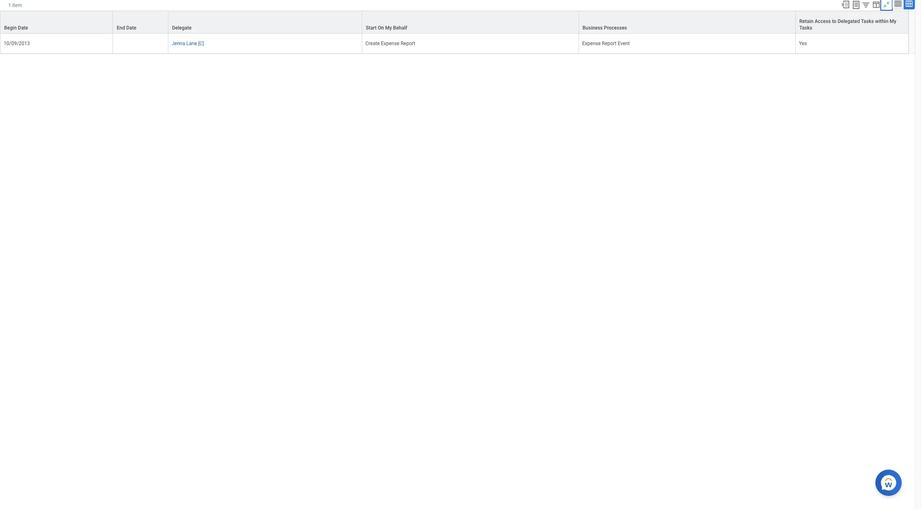 Task type: describe. For each thing, give the bounding box(es) containing it.
start
[[366, 25, 377, 31]]

click to view/edit grid preferences image
[[872, 0, 881, 9]]

start on my behalf button
[[362, 11, 578, 33]]

yes
[[799, 41, 807, 46]]

access
[[815, 19, 831, 24]]

jenna lane [c]
[[172, 41, 204, 46]]

date for begin date
[[18, 25, 28, 31]]

retain access to delegated tasks within my tasks button
[[796, 11, 908, 33]]

0 vertical spatial tasks
[[861, 19, 874, 24]]

business processes
[[583, 25, 627, 31]]

lane
[[186, 41, 197, 46]]

end date
[[117, 25, 136, 31]]

create
[[365, 41, 380, 46]]

export to worksheets image
[[851, 0, 861, 10]]

shrink image
[[882, 0, 891, 9]]

on
[[378, 25, 384, 31]]

end
[[117, 25, 125, 31]]

0 horizontal spatial tasks
[[799, 25, 812, 31]]

my inside popup button
[[385, 25, 392, 31]]

my inside retain access to delegated tasks within my tasks
[[890, 19, 896, 24]]

processes
[[604, 25, 627, 31]]

1 item
[[8, 2, 22, 8]]

begin
[[4, 25, 17, 31]]

business
[[583, 25, 603, 31]]

workday assistant region
[[875, 467, 905, 496]]

[c]
[[198, 41, 204, 46]]

behalf
[[393, 25, 407, 31]]



Task type: locate. For each thing, give the bounding box(es) containing it.
tasks
[[861, 19, 874, 24], [799, 25, 812, 31]]

1 vertical spatial tasks
[[799, 25, 812, 31]]

1 row from the top
[[0, 11, 909, 34]]

create expense report element
[[365, 39, 415, 46]]

report left event
[[602, 41, 616, 46]]

tasks down retain
[[799, 25, 812, 31]]

my right on
[[385, 25, 392, 31]]

report
[[401, 41, 415, 46], [602, 41, 616, 46]]

1 report from the left
[[401, 41, 415, 46]]

expense report event element
[[582, 39, 630, 46]]

1 expense from the left
[[381, 41, 399, 46]]

date inside the end date popup button
[[126, 25, 136, 31]]

0 horizontal spatial expense
[[381, 41, 399, 46]]

jenna
[[172, 41, 185, 46]]

begin date button
[[0, 11, 113, 33]]

report inside "create expense report" element
[[401, 41, 415, 46]]

item
[[12, 2, 22, 8]]

table image
[[894, 0, 902, 8]]

delegate button
[[168, 11, 362, 33]]

report down behalf
[[401, 41, 415, 46]]

1
[[8, 2, 11, 8]]

date
[[18, 25, 28, 31], [126, 25, 136, 31]]

0 horizontal spatial my
[[385, 25, 392, 31]]

select to filter grid data image
[[861, 0, 871, 9]]

retain
[[799, 19, 813, 24]]

0 vertical spatial my
[[890, 19, 896, 24]]

delegate
[[172, 25, 192, 31]]

date right end
[[126, 25, 136, 31]]

0 horizontal spatial report
[[401, 41, 415, 46]]

toolbar
[[837, 0, 915, 11]]

tasks left within on the top of the page
[[861, 19, 874, 24]]

export to excel image
[[841, 0, 850, 9]]

date right the begin
[[18, 25, 28, 31]]

row containing retain access to delegated tasks within my tasks
[[0, 11, 909, 34]]

start on my behalf
[[366, 25, 407, 31]]

jenna lane [c] link
[[172, 39, 204, 46]]

delegated
[[838, 19, 860, 24]]

event
[[618, 41, 630, 46]]

to
[[832, 19, 836, 24]]

begin date
[[4, 25, 28, 31]]

retain access to delegated tasks within my tasks
[[799, 19, 896, 31]]

date for end date
[[126, 25, 136, 31]]

0 horizontal spatial date
[[18, 25, 28, 31]]

10/09/2013
[[4, 41, 30, 46]]

1 horizontal spatial report
[[602, 41, 616, 46]]

1 date from the left
[[18, 25, 28, 31]]

expense
[[381, 41, 399, 46], [582, 41, 601, 46]]

1 vertical spatial my
[[385, 25, 392, 31]]

1 horizontal spatial date
[[126, 25, 136, 31]]

business processes button
[[579, 11, 795, 33]]

create expense report
[[365, 41, 415, 46]]

1 horizontal spatial expense
[[582, 41, 601, 46]]

expense down the business
[[582, 41, 601, 46]]

2 date from the left
[[126, 25, 136, 31]]

expense report event
[[582, 41, 630, 46]]

report inside expense report event element
[[602, 41, 616, 46]]

2 report from the left
[[602, 41, 616, 46]]

date inside begin date popup button
[[18, 25, 28, 31]]

1 horizontal spatial my
[[890, 19, 896, 24]]

row
[[0, 11, 909, 34], [0, 34, 909, 54]]

my
[[890, 19, 896, 24], [385, 25, 392, 31]]

2 expense from the left
[[582, 41, 601, 46]]

row containing 10/09/2013
[[0, 34, 909, 54]]

2 row from the top
[[0, 34, 909, 54]]

end date button
[[113, 11, 168, 33]]

cell
[[113, 34, 168, 54]]

1 horizontal spatial tasks
[[861, 19, 874, 24]]

my right within on the top of the page
[[890, 19, 896, 24]]

expand table image
[[905, 0, 913, 8]]

within
[[875, 19, 888, 24]]

expense down start on my behalf
[[381, 41, 399, 46]]



Task type: vqa. For each thing, say whether or not it's contained in the screenshot.
inbox large icon
no



